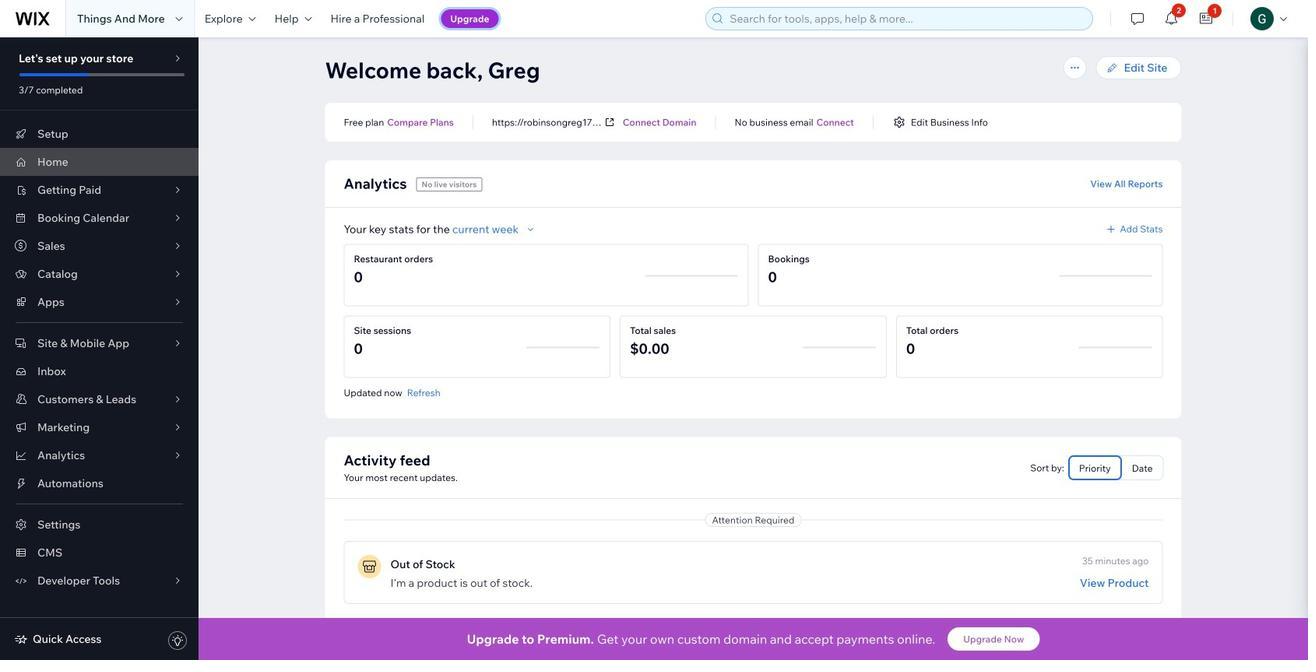 Task type: describe. For each thing, give the bounding box(es) containing it.
Search for tools, apps, help & more... field
[[726, 8, 1089, 30]]



Task type: vqa. For each thing, say whether or not it's contained in the screenshot.
Search for tools, apps, help & more... field
yes



Task type: locate. For each thing, give the bounding box(es) containing it.
sidebar element
[[0, 37, 199, 661]]



